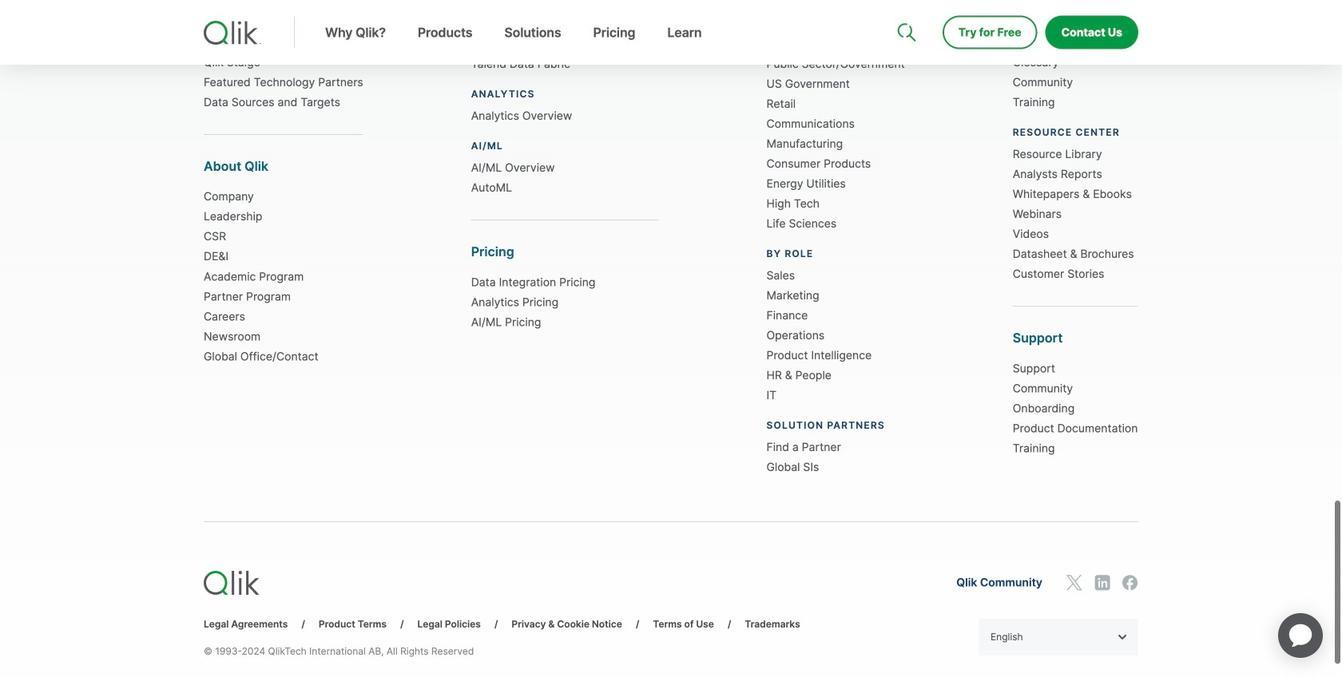 Task type: vqa. For each thing, say whether or not it's contained in the screenshot.
1st the Qlik image
yes



Task type: locate. For each thing, give the bounding box(es) containing it.
d6ad5 image
[[1118, 635, 1127, 640]]

application
[[1260, 595, 1343, 678]]

1 vertical spatial qlik image
[[204, 572, 260, 596]]

0 vertical spatial qlik image
[[204, 21, 261, 45]]

facebook image
[[1123, 576, 1139, 592]]

1 qlik image from the top
[[204, 21, 261, 45]]

support image
[[899, 0, 912, 13]]

qlik image
[[204, 21, 261, 45], [204, 572, 260, 596]]

twitter image
[[1067, 576, 1083, 592]]



Task type: describe. For each thing, give the bounding box(es) containing it.
2 qlik image from the top
[[204, 572, 260, 596]]

linkedin image
[[1095, 576, 1111, 592]]

login image
[[1088, 0, 1101, 13]]



